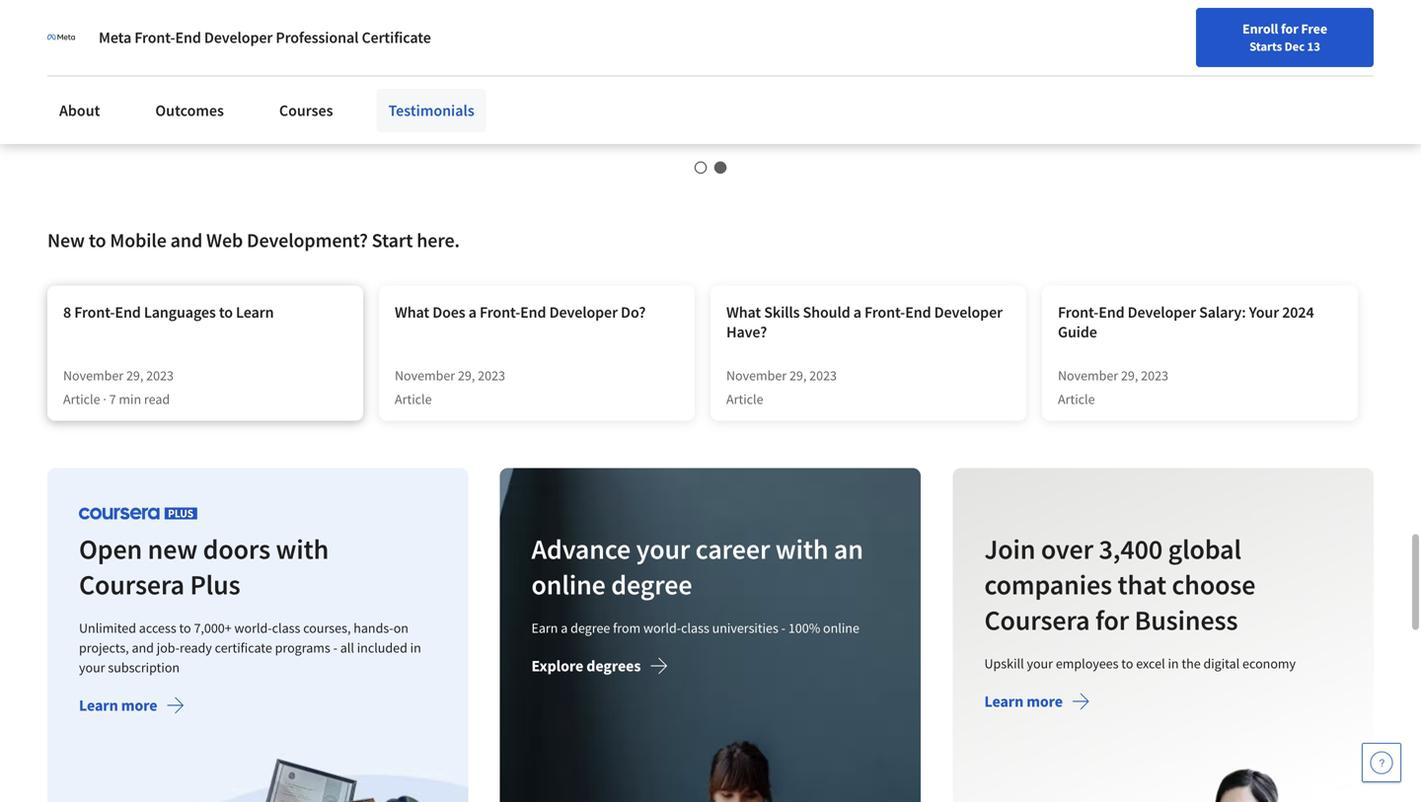 Task type: describe. For each thing, give the bounding box(es) containing it.
coursera inside open new doors with coursera plus
[[79, 568, 185, 602]]

digital
[[1204, 655, 1240, 673]]

hands-
[[354, 619, 394, 637]]

subscription
[[108, 659, 180, 677]]

courses,
[[303, 619, 351, 637]]

front- inside what skills should a front-end developer have?
[[865, 303, 905, 322]]

open new doors with coursera plus
[[79, 532, 329, 602]]

1 horizontal spatial in
[[1168, 655, 1179, 673]]

november 29, 2023 article · 7 min read
[[63, 367, 174, 408]]

to right "new"
[[89, 228, 106, 253]]

show notifications image
[[1192, 25, 1216, 48]]

outcomes link
[[144, 89, 236, 132]]

0 vertical spatial -
[[782, 619, 786, 637]]

guide
[[1058, 322, 1098, 342]]

an
[[834, 532, 864, 567]]

professional
[[276, 28, 359, 47]]

languages
[[144, 303, 216, 322]]

100%
[[789, 619, 821, 637]]

0 horizontal spatial learn more
[[79, 696, 157, 716]]

earn
[[532, 619, 558, 637]]

the
[[1182, 655, 1201, 673]]

1 horizontal spatial more
[[1027, 692, 1063, 712]]

universities
[[713, 619, 779, 637]]

testimonials
[[389, 101, 475, 120]]

earn a degree from world-class universities - 100% online
[[532, 619, 860, 637]]

meta image
[[47, 24, 75, 51]]

degree inside advance your career with an online degree
[[611, 568, 693, 602]]

have?
[[727, 322, 767, 342]]

courses link
[[267, 89, 345, 132]]

does
[[433, 303, 466, 322]]

in inside unlimited access to 7,000+ world-class courses, hands-on projects, and job-ready certificate programs - all included in your subscription
[[410, 639, 421, 657]]

join
[[985, 532, 1036, 567]]

career
[[696, 532, 770, 567]]

outcomes
[[155, 101, 224, 120]]

starts
[[1250, 39, 1283, 54]]

job-
[[157, 639, 180, 657]]

coursera image
[[24, 16, 149, 48]]

mobile
[[110, 228, 167, 253]]

enroll for free starts dec 13
[[1243, 20, 1328, 54]]

1 vertical spatial online
[[823, 619, 860, 637]]

access
[[139, 619, 176, 637]]

employees
[[1056, 655, 1119, 673]]

1 horizontal spatial learn more
[[985, 692, 1063, 712]]

meta for meta front-end developer
[[790, 63, 822, 83]]

online inside advance your career with an online degree
[[532, 568, 606, 602]]

ready
[[180, 639, 212, 657]]

help center image
[[1370, 751, 1394, 775]]

excel
[[1136, 655, 1165, 673]]

your
[[1249, 303, 1279, 322]]

dec
[[1285, 39, 1305, 54]]

world- for from
[[644, 619, 681, 637]]

1 horizontal spatial learn more link
[[985, 692, 1091, 716]]

development?
[[247, 228, 368, 253]]

free
[[1301, 20, 1328, 38]]

meta front-end developer professional certificate
[[99, 28, 431, 47]]

doors
[[203, 532, 271, 567]]

join over 3,400 global companies that choose coursera for business
[[985, 532, 1256, 638]]

article for 8 front-end languages to learn
[[63, 390, 100, 408]]

what does a front-end developer do?
[[395, 303, 646, 322]]

projects,
[[79, 639, 129, 657]]

for inside join over 3,400 global companies that choose coursera for business
[[1096, 603, 1129, 638]]

29, for should
[[790, 367, 807, 384]]

article for what skills should a front-end developer have?
[[727, 390, 764, 408]]

meta front-end developer
[[790, 63, 961, 83]]

with for career
[[776, 532, 829, 567]]

salary:
[[1200, 303, 1246, 322]]

learner-lovepreet s-norway image
[[115, 0, 719, 142]]

article for front-end developer salary: your 2024 guide
[[1058, 390, 1095, 408]]

coursera inside join over 3,400 global companies that choose coursera for business
[[985, 603, 1090, 638]]

front- inside front-end developer salary: your 2024 guide
[[1058, 303, 1099, 322]]

your for advance
[[637, 532, 690, 567]]

explore degrees link
[[532, 656, 669, 681]]

0 horizontal spatial learn more link
[[79, 696, 185, 720]]

7,000+
[[194, 619, 232, 637]]

8
[[63, 303, 71, 322]]

do?
[[621, 303, 646, 322]]

advance
[[532, 532, 631, 567]]

0 horizontal spatial learn
[[79, 696, 118, 716]]

all
[[340, 639, 354, 657]]

2 horizontal spatial learn
[[985, 692, 1024, 712]]

end inside front-end developer salary: your 2024 guide
[[1099, 303, 1125, 322]]

enroll
[[1243, 20, 1279, 38]]

and inside unlimited access to 7,000+ world-class courses, hands-on projects, and job-ready certificate programs - all included in your subscription
[[132, 639, 154, 657]]

min
[[119, 390, 141, 408]]

what for what does a front-end developer do?
[[395, 303, 430, 322]]

plus
[[190, 568, 240, 602]]

your inside unlimited access to 7,000+ world-class courses, hands-on projects, and job-ready certificate programs - all included in your subscription
[[79, 659, 105, 677]]

- inside unlimited access to 7,000+ world-class courses, hands-on projects, and job-ready certificate programs - all included in your subscription
[[333, 639, 338, 657]]

explore degrees
[[532, 656, 641, 676]]

open
[[79, 532, 142, 567]]

1 horizontal spatial a
[[561, 619, 568, 637]]

world- for 7,000+
[[234, 619, 272, 637]]

0 horizontal spatial a
[[469, 303, 477, 322]]

november 29, 2023 article for skills
[[727, 367, 837, 408]]

·
[[103, 390, 106, 408]]

29, for end
[[126, 367, 144, 384]]



Task type: locate. For each thing, give the bounding box(es) containing it.
0 vertical spatial meta
[[99, 28, 131, 47]]

november 29, 2023 article down have?
[[727, 367, 837, 408]]

2 article from the left
[[395, 390, 432, 408]]

with for doors
[[276, 532, 329, 567]]

learn more down subscription
[[79, 696, 157, 716]]

1 vertical spatial coursera
[[985, 603, 1090, 638]]

0 horizontal spatial for
[[1096, 603, 1129, 638]]

-
[[782, 619, 786, 637], [333, 639, 338, 657]]

13
[[1308, 39, 1321, 54]]

your for upskill
[[1027, 655, 1053, 673]]

29, for a
[[458, 367, 475, 384]]

should
[[803, 303, 851, 322]]

class inside unlimited access to 7,000+ world-class courses, hands-on projects, and job-ready certificate programs - all included in your subscription
[[272, 619, 300, 637]]

0 horizontal spatial meta
[[99, 28, 131, 47]]

1 november from the left
[[63, 367, 124, 384]]

november for what does a front-end developer do?
[[395, 367, 455, 384]]

class for universities
[[681, 619, 710, 637]]

2023 up read
[[146, 367, 174, 384]]

november 29, 2023 article
[[395, 367, 505, 408], [727, 367, 837, 408], [1058, 367, 1169, 408]]

more down subscription
[[121, 696, 157, 716]]

2023 inside november 29, 2023 article · 7 min read
[[146, 367, 174, 384]]

here.
[[417, 228, 460, 253]]

november for 8 front-end languages to learn
[[63, 367, 124, 384]]

2 november from the left
[[395, 367, 455, 384]]

your left career
[[637, 532, 690, 567]]

november for front-end developer salary: your 2024 guide
[[1058, 367, 1119, 384]]

for up dec
[[1281, 20, 1299, 38]]

1 article from the left
[[63, 390, 100, 408]]

meta
[[99, 28, 131, 47], [790, 63, 822, 83]]

4 article from the left
[[1058, 390, 1095, 408]]

8 front-end languages to learn
[[63, 303, 274, 322]]

and up subscription
[[132, 639, 154, 657]]

None search field
[[281, 12, 607, 52]]

2 with from the left
[[776, 532, 829, 567]]

29, down skills
[[790, 367, 807, 384]]

what inside what skills should a front-end developer have?
[[727, 303, 761, 322]]

developer inside what skills should a front-end developer have?
[[934, 303, 1003, 322]]

0 vertical spatial coursera
[[79, 568, 185, 602]]

1 november 29, 2023 article from the left
[[395, 367, 505, 408]]

coursera
[[79, 568, 185, 602], [985, 603, 1090, 638]]

1 horizontal spatial degree
[[611, 568, 693, 602]]

degrees
[[587, 656, 641, 676]]

certificate
[[215, 639, 272, 657]]

with right the doors
[[276, 532, 329, 567]]

companies
[[985, 568, 1112, 602]]

0 horizontal spatial with
[[276, 532, 329, 567]]

2 horizontal spatial a
[[854, 303, 862, 322]]

2023 for a
[[478, 367, 505, 384]]

0 horizontal spatial november 29, 2023 article
[[395, 367, 505, 408]]

with left an
[[776, 532, 829, 567]]

0 horizontal spatial in
[[410, 639, 421, 657]]

29,
[[126, 367, 144, 384], [458, 367, 475, 384], [790, 367, 807, 384], [1121, 367, 1139, 384]]

november 29, 2023 article for end
[[1058, 367, 1169, 408]]

skills
[[764, 303, 800, 322]]

29, inside november 29, 2023 article · 7 min read
[[126, 367, 144, 384]]

what skills should a front-end developer have?
[[727, 303, 1003, 342]]

programs
[[275, 639, 330, 657]]

1 29, from the left
[[126, 367, 144, 384]]

november 29, 2023 article for does
[[395, 367, 505, 408]]

for down that
[[1096, 603, 1129, 638]]

more
[[1027, 692, 1063, 712], [121, 696, 157, 716]]

3 29, from the left
[[790, 367, 807, 384]]

1 horizontal spatial class
[[681, 619, 710, 637]]

learn more
[[985, 692, 1063, 712], [79, 696, 157, 716]]

2 2023 from the left
[[478, 367, 505, 384]]

29, for developer
[[1121, 367, 1139, 384]]

0 horizontal spatial more
[[121, 696, 157, 716]]

3 2023 from the left
[[810, 367, 837, 384]]

1 world- from the left
[[234, 619, 272, 637]]

developer inside front-end developer salary: your 2024 guide
[[1128, 303, 1196, 322]]

what left does
[[395, 303, 430, 322]]

front-
[[135, 28, 175, 47], [825, 63, 865, 83], [74, 303, 115, 322], [480, 303, 520, 322], [865, 303, 905, 322], [1058, 303, 1099, 322]]

article inside november 29, 2023 article · 7 min read
[[63, 390, 100, 408]]

what left skills
[[727, 303, 761, 322]]

0 horizontal spatial what
[[395, 303, 430, 322]]

choose
[[1172, 568, 1256, 602]]

class left the universities
[[681, 619, 710, 637]]

29, down front-end developer salary: your 2024 guide
[[1121, 367, 1139, 384]]

3 november from the left
[[727, 367, 787, 384]]

1 vertical spatial and
[[132, 639, 154, 657]]

world- up "certificate"
[[234, 619, 272, 637]]

your inside advance your career with an online degree
[[637, 532, 690, 567]]

1 horizontal spatial learn
[[236, 303, 274, 322]]

for inside enroll for free starts dec 13
[[1281, 20, 1299, 38]]

testimonials link
[[377, 89, 486, 132]]

learn down projects, at left bottom
[[79, 696, 118, 716]]

1 horizontal spatial what
[[727, 303, 761, 322]]

2 what from the left
[[727, 303, 761, 322]]

1 vertical spatial for
[[1096, 603, 1129, 638]]

2 29, from the left
[[458, 367, 475, 384]]

3 november 29, 2023 article from the left
[[1058, 367, 1169, 408]]

explore
[[532, 656, 584, 676]]

to up the 'ready'
[[179, 619, 191, 637]]

degree left from at the bottom of page
[[571, 619, 611, 637]]

0 horizontal spatial coursera
[[79, 568, 185, 602]]

degree up from at the bottom of page
[[611, 568, 693, 602]]

more down employees
[[1027, 692, 1063, 712]]

class up programs
[[272, 619, 300, 637]]

learn more link down upskill
[[985, 692, 1091, 716]]

class for courses,
[[272, 619, 300, 637]]

november up ·
[[63, 367, 124, 384]]

2023 for end
[[146, 367, 174, 384]]

1 horizontal spatial -
[[782, 619, 786, 637]]

certificate
[[362, 28, 431, 47]]

4 2023 from the left
[[1141, 367, 1169, 384]]

economy
[[1243, 655, 1296, 673]]

3 article from the left
[[727, 390, 764, 408]]

degree
[[611, 568, 693, 602], [571, 619, 611, 637]]

1 horizontal spatial meta
[[790, 63, 822, 83]]

meta for meta front-end developer professional certificate
[[99, 28, 131, 47]]

your
[[637, 532, 690, 567], [1027, 655, 1053, 673], [79, 659, 105, 677]]

a right "earn"
[[561, 619, 568, 637]]

november 29, 2023 article down guide on the top of page
[[1058, 367, 1169, 408]]

learn more link down subscription
[[79, 696, 185, 720]]

29, down does
[[458, 367, 475, 384]]

coursera down open
[[79, 568, 185, 602]]

with
[[276, 532, 329, 567], [776, 532, 829, 567]]

0 horizontal spatial your
[[79, 659, 105, 677]]

2024
[[1283, 303, 1315, 322]]

unlimited
[[79, 619, 136, 637]]

a right does
[[469, 303, 477, 322]]

courses
[[279, 101, 333, 120]]

your down projects, at left bottom
[[79, 659, 105, 677]]

in right included
[[410, 639, 421, 657]]

2023 for developer
[[1141, 367, 1169, 384]]

1 vertical spatial -
[[333, 639, 338, 657]]

business
[[1135, 603, 1238, 638]]

7
[[109, 390, 116, 408]]

and
[[170, 228, 203, 253], [132, 639, 154, 657]]

4 29, from the left
[[1121, 367, 1139, 384]]

unlimited access to 7,000+ world-class courses, hands-on projects, and job-ready certificate programs - all included in your subscription
[[79, 619, 421, 677]]

november down does
[[395, 367, 455, 384]]

world-
[[234, 619, 272, 637], [644, 619, 681, 637]]

world- right from at the bottom of page
[[644, 619, 681, 637]]

- left 100%
[[782, 619, 786, 637]]

on
[[394, 619, 409, 637]]

article for what does a front-end developer do?
[[395, 390, 432, 408]]

learn down new to mobile and web development? start here.
[[236, 303, 274, 322]]

new to mobile and web development? start here.
[[47, 228, 460, 253]]

advance your career with an online degree
[[532, 532, 864, 602]]

a right should at the right of the page
[[854, 303, 862, 322]]

november down guide on the top of page
[[1058, 367, 1119, 384]]

to left excel
[[1122, 655, 1134, 673]]

new
[[148, 532, 198, 567]]

end inside what skills should a front-end developer have?
[[905, 303, 931, 322]]

november
[[63, 367, 124, 384], [395, 367, 455, 384], [727, 367, 787, 384], [1058, 367, 1119, 384]]

1 class from the left
[[272, 619, 300, 637]]

1 horizontal spatial for
[[1281, 20, 1299, 38]]

1 with from the left
[[276, 532, 329, 567]]

0 horizontal spatial and
[[132, 639, 154, 657]]

0 horizontal spatial world-
[[234, 619, 272, 637]]

1 horizontal spatial november 29, 2023 article
[[727, 367, 837, 408]]

1 horizontal spatial coursera
[[985, 603, 1090, 638]]

2 november 29, 2023 article from the left
[[727, 367, 837, 408]]

2 world- from the left
[[644, 619, 681, 637]]

coursera plus image
[[79, 507, 197, 520]]

0 horizontal spatial class
[[272, 619, 300, 637]]

3,400
[[1099, 532, 1163, 567]]

0 vertical spatial degree
[[611, 568, 693, 602]]

and left web
[[170, 228, 203, 253]]

in left the
[[1168, 655, 1179, 673]]

2023 for should
[[810, 367, 837, 384]]

a
[[469, 303, 477, 322], [854, 303, 862, 322], [561, 619, 568, 637]]

learn more down upskill
[[985, 692, 1063, 712]]

that
[[1118, 568, 1167, 602]]

what
[[395, 303, 430, 322], [727, 303, 761, 322]]

2 horizontal spatial your
[[1027, 655, 1053, 673]]

included
[[357, 639, 408, 657]]

1 what from the left
[[395, 303, 430, 322]]

slides element
[[83, 157, 1339, 177]]

with inside open new doors with coursera plus
[[276, 532, 329, 567]]

0 horizontal spatial -
[[333, 639, 338, 657]]

2023 down what does a front-end developer do? at the top left of page
[[478, 367, 505, 384]]

november 29, 2023 article down does
[[395, 367, 505, 408]]

november down have?
[[727, 367, 787, 384]]

1 vertical spatial degree
[[571, 619, 611, 637]]

0 horizontal spatial online
[[532, 568, 606, 602]]

1 horizontal spatial your
[[637, 532, 690, 567]]

what for what skills should a front-end developer have?
[[727, 303, 761, 322]]

1 horizontal spatial and
[[170, 228, 203, 253]]

your right upskill
[[1027, 655, 1053, 673]]

online
[[532, 568, 606, 602], [823, 619, 860, 637]]

1 vertical spatial meta
[[790, 63, 822, 83]]

- left all
[[333, 639, 338, 657]]

world- inside unlimited access to 7,000+ world-class courses, hands-on projects, and job-ready certificate programs - all included in your subscription
[[234, 619, 272, 637]]

29, up 'min' on the left of page
[[126, 367, 144, 384]]

about link
[[47, 89, 112, 132]]

2023 down should at the right of the page
[[810, 367, 837, 384]]

read
[[144, 390, 170, 408]]

4 november from the left
[[1058, 367, 1119, 384]]

for
[[1281, 20, 1299, 38], [1096, 603, 1129, 638]]

about
[[59, 101, 100, 120]]

1 2023 from the left
[[146, 367, 174, 384]]

0 horizontal spatial degree
[[571, 619, 611, 637]]

front-end developer salary: your 2024 guide
[[1058, 303, 1315, 342]]

developer
[[204, 28, 273, 47], [894, 63, 961, 83], [549, 303, 618, 322], [934, 303, 1003, 322], [1128, 303, 1196, 322]]

global
[[1168, 532, 1242, 567]]

from
[[613, 619, 641, 637]]

2 horizontal spatial november 29, 2023 article
[[1058, 367, 1169, 408]]

new
[[47, 228, 85, 253]]

november inside november 29, 2023 article · 7 min read
[[63, 367, 124, 384]]

menu item
[[1044, 20, 1171, 84]]

to right languages
[[219, 303, 233, 322]]

learn
[[236, 303, 274, 322], [985, 692, 1024, 712], [79, 696, 118, 716]]

learn down upskill
[[985, 692, 1024, 712]]

0 vertical spatial for
[[1281, 20, 1299, 38]]

2 class from the left
[[681, 619, 710, 637]]

to inside unlimited access to 7,000+ world-class courses, hands-on projects, and job-ready certificate programs - all included in your subscription
[[179, 619, 191, 637]]

0 vertical spatial and
[[170, 228, 203, 253]]

upskill
[[985, 655, 1024, 673]]

web
[[206, 228, 243, 253]]

2023 down front-end developer salary: your 2024 guide
[[1141, 367, 1169, 384]]

november for what skills should a front-end developer have?
[[727, 367, 787, 384]]

0 vertical spatial online
[[532, 568, 606, 602]]

1 horizontal spatial world-
[[644, 619, 681, 637]]

start
[[372, 228, 413, 253]]

online down advance
[[532, 568, 606, 602]]

upskill your employees to excel in the digital economy
[[985, 655, 1296, 673]]

coursera down companies
[[985, 603, 1090, 638]]

with inside advance your career with an online degree
[[776, 532, 829, 567]]

over
[[1041, 532, 1094, 567]]

a inside what skills should a front-end developer have?
[[854, 303, 862, 322]]

1 horizontal spatial online
[[823, 619, 860, 637]]

1 horizontal spatial with
[[776, 532, 829, 567]]

online right 100%
[[823, 619, 860, 637]]



Task type: vqa. For each thing, say whether or not it's contained in the screenshot.
more
yes



